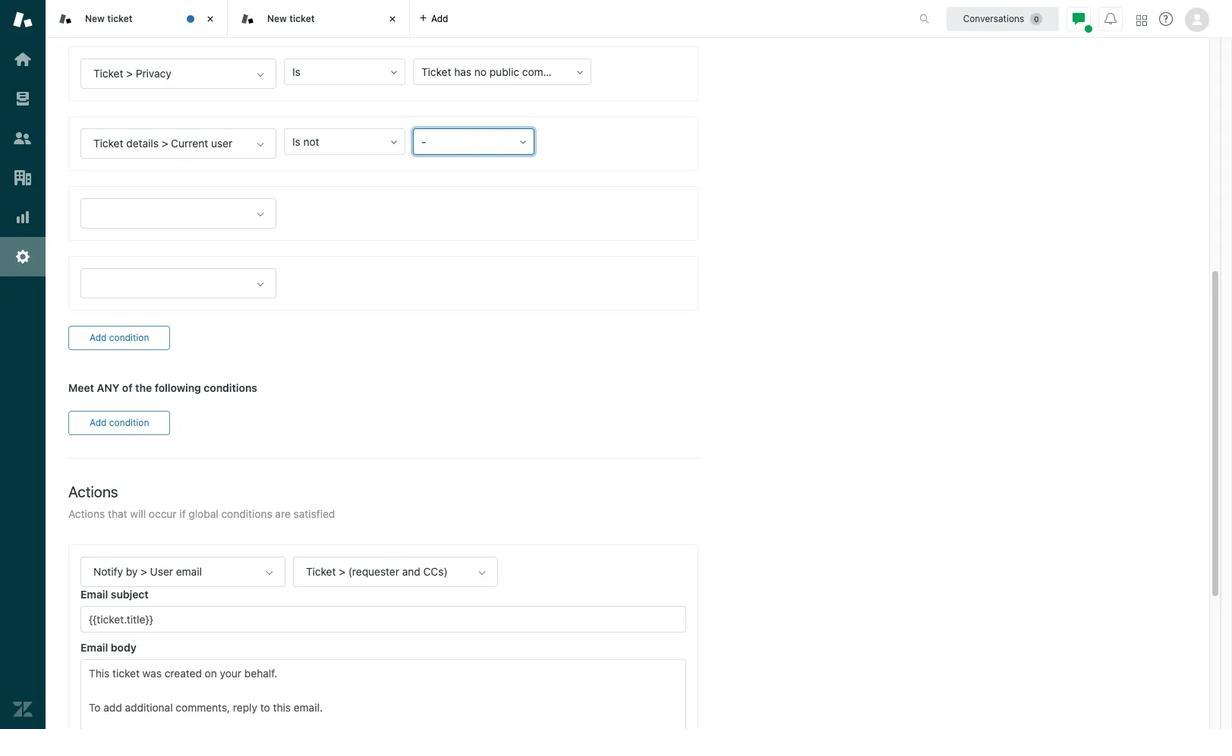 Task type: locate. For each thing, give the bounding box(es) containing it.
new ticket tab
[[46, 0, 228, 38], [228, 0, 410, 38]]

new ticket
[[85, 13, 133, 24], [267, 13, 315, 24]]

0 horizontal spatial new
[[85, 13, 105, 24]]

get started image
[[13, 49, 33, 69]]

2 new ticket from the left
[[267, 13, 315, 24]]

ticket
[[107, 13, 133, 24], [289, 13, 315, 24]]

new right close icon
[[267, 13, 287, 24]]

reporting image
[[13, 207, 33, 227]]

conversations button
[[947, 6, 1059, 31]]

2 ticket from the left
[[289, 13, 315, 24]]

1 horizontal spatial new ticket
[[267, 13, 315, 24]]

zendesk products image
[[1137, 15, 1148, 25]]

add
[[431, 13, 448, 24]]

2 new ticket tab from the left
[[228, 0, 410, 38]]

1 new ticket from the left
[[85, 13, 133, 24]]

1 horizontal spatial ticket
[[289, 13, 315, 24]]

1 ticket from the left
[[107, 13, 133, 24]]

zendesk image
[[13, 699, 33, 719]]

tabs tab list
[[46, 0, 904, 38]]

1 horizontal spatial new
[[267, 13, 287, 24]]

get help image
[[1160, 12, 1173, 26]]

customers image
[[13, 128, 33, 148]]

views image
[[13, 89, 33, 109]]

notifications image
[[1105, 13, 1117, 25]]

close image
[[203, 11, 218, 27]]

new
[[85, 13, 105, 24], [267, 13, 287, 24]]

0 horizontal spatial ticket
[[107, 13, 133, 24]]

new right zendesk support image
[[85, 13, 105, 24]]

0 horizontal spatial new ticket
[[85, 13, 133, 24]]

main element
[[0, 0, 46, 729]]



Task type: vqa. For each thing, say whether or not it's contained in the screenshot.
follow button
no



Task type: describe. For each thing, give the bounding box(es) containing it.
zendesk support image
[[13, 10, 33, 30]]

new ticket for second new ticket 'tab' from the right
[[85, 13, 133, 24]]

close image
[[385, 11, 400, 27]]

1 new from the left
[[85, 13, 105, 24]]

new ticket for 1st new ticket 'tab' from the right
[[267, 13, 315, 24]]

button displays agent's chat status as online. image
[[1073, 13, 1085, 25]]

add button
[[410, 0, 458, 37]]

1 new ticket tab from the left
[[46, 0, 228, 38]]

admin image
[[13, 247, 33, 267]]

2 new from the left
[[267, 13, 287, 24]]

organizations image
[[13, 168, 33, 188]]

conversations
[[964, 13, 1025, 24]]



